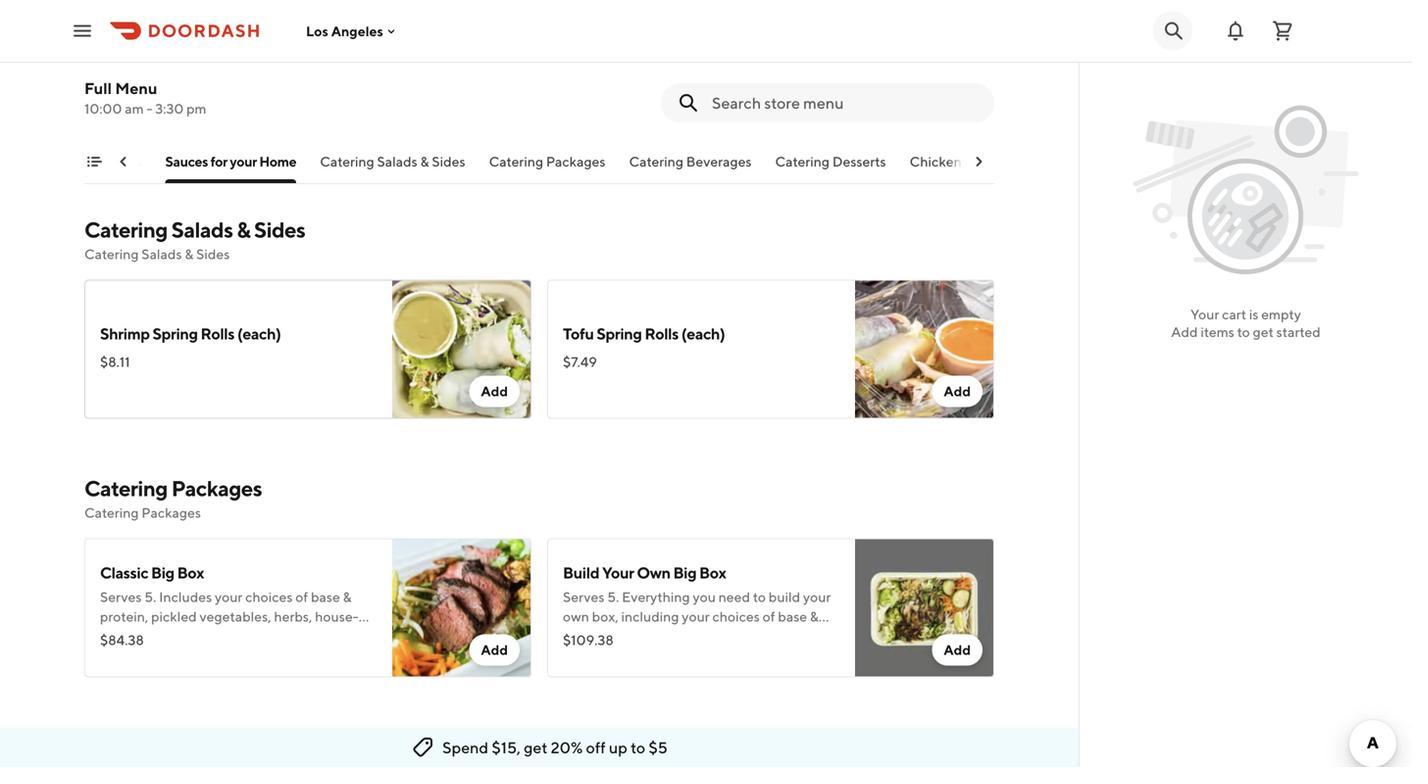 Task type: describe. For each thing, give the bounding box(es) containing it.
& for catering salads & sides
[[420, 153, 429, 170]]

build
[[563, 564, 599, 583]]

packages for catering packages
[[546, 153, 606, 170]]

am
[[125, 101, 144, 117]]

sauces
[[165, 153, 208, 170]]

-
[[147, 101, 152, 117]]

green coconut curry image
[[392, 21, 532, 160]]

angeles
[[331, 23, 383, 39]]

$109.38
[[563, 633, 614, 649]]

catering beverages button
[[629, 152, 752, 183]]

get inside 'your cart is empty add items to get started'
[[1253, 324, 1274, 340]]

spend
[[442, 739, 489, 758]]

tofu spring rolls (each)
[[563, 325, 725, 343]]

open menu image
[[71, 19, 94, 43]]

with
[[654, 72, 682, 88]]

catering salads & sides button
[[320, 152, 465, 183]]

gluten free desserts
[[11, 153, 142, 170]]

$5
[[649, 739, 668, 758]]

*peanut
[[563, 46, 619, 65]]

sides for catering salads & sides
[[432, 153, 465, 170]]

lime
[[684, 72, 715, 88]]

coconut
[[146, 66, 207, 84]]

catering beverages
[[629, 153, 752, 170]]

catering for catering desserts
[[775, 153, 830, 170]]

classic big box
[[100, 564, 204, 583]]

2 vertical spatial salads
[[142, 246, 182, 262]]

chicken
[[910, 153, 962, 170]]

salads for catering salads & sides
[[377, 153, 418, 170]]

add button for build your own big box
[[932, 635, 983, 666]]

your
[[230, 153, 257, 170]]

0 horizontal spatial your
[[602, 564, 634, 583]]

notification bell image
[[1224, 19, 1247, 43]]

tofu
[[563, 325, 594, 343]]

salads for catering salads & sides catering salads & sides
[[171, 217, 233, 243]]

add inside 'your cart is empty add items to get started'
[[1171, 324, 1198, 340]]

classic big box image
[[392, 539, 532, 678]]

your inside 'your cart is empty add items to get started'
[[1191, 306, 1219, 323]]

green coconut curry
[[100, 66, 248, 84]]

add button for tofu spring rolls (each)
[[932, 376, 983, 407]]

rolls for shrimp spring rolls (each)
[[200, 325, 234, 343]]

to for up
[[631, 739, 645, 758]]

shrimp spring rolls (each)
[[100, 325, 281, 343]]

add button for shrimp spring rolls (each)
[[469, 376, 520, 407]]

home
[[259, 153, 296, 170]]

*peanut sauce image
[[855, 21, 994, 160]]

2 vertical spatial sides
[[196, 246, 230, 262]]

spring for tofu
[[597, 325, 642, 343]]

$10.00
[[100, 95, 146, 111]]

chicken wings
[[910, 153, 1005, 170]]

add button for classic big box
[[469, 635, 520, 666]]

spend $15, get 20% off up to $5
[[442, 739, 668, 758]]

started
[[1277, 324, 1321, 340]]

scroll menu navigation right image
[[971, 154, 987, 170]]

gluten
[[11, 153, 54, 170]]

show menu categories image
[[86, 154, 102, 170]]

for
[[210, 153, 227, 170]]

add for shrimp spring rolls (each)
[[481, 383, 508, 400]]

1 desserts from the left
[[88, 153, 142, 170]]

2 big from the left
[[673, 564, 697, 583]]

classic
[[100, 564, 148, 583]]

items
[[1201, 324, 1235, 340]]

is
[[1249, 306, 1259, 323]]

menu
[[115, 79, 157, 98]]

1 vertical spatial get
[[524, 739, 548, 758]]

wings
[[965, 153, 1005, 170]]

shrimp spring rolls (each) image
[[392, 280, 532, 419]]

vegan
[[563, 91, 601, 107]]

pm
[[186, 101, 207, 117]]

catering desserts
[[775, 153, 886, 170]]



Task type: locate. For each thing, give the bounding box(es) containing it.
1 horizontal spatial desserts
[[832, 153, 886, 170]]

add for build your own big box
[[944, 642, 971, 659]]

box
[[177, 564, 204, 583], [699, 564, 726, 583]]

catering packages button
[[489, 152, 606, 183]]

free
[[57, 153, 85, 170]]

add
[[1171, 324, 1198, 340], [481, 383, 508, 400], [944, 383, 971, 400], [481, 642, 508, 659], [944, 642, 971, 659]]

1 vertical spatial your
[[602, 564, 634, 583]]

spring right the tofu
[[597, 325, 642, 343]]

$84.38
[[100, 633, 144, 649]]

box right classic
[[177, 564, 204, 583]]

spring right shrimp
[[152, 325, 198, 343]]

scroll menu navigation left image
[[116, 154, 131, 170]]

0 horizontal spatial &
[[185, 246, 193, 262]]

2 (each) from the left
[[681, 325, 725, 343]]

0 vertical spatial to
[[1237, 324, 1250, 340]]

& inside 'button'
[[420, 153, 429, 170]]

to for items
[[1237, 324, 1250, 340]]

sauce
[[622, 46, 664, 65]]

coconut.
[[744, 72, 802, 88]]

shrimp
[[100, 325, 150, 343]]

los angeles button
[[306, 23, 399, 39]]

catering inside catering desserts button
[[775, 153, 830, 170]]

sauces for your home
[[165, 153, 296, 170]]

2 spring from the left
[[597, 325, 642, 343]]

your
[[1191, 306, 1219, 323], [602, 564, 634, 583]]

add for tofu spring rolls (each)
[[944, 383, 971, 400]]

2 desserts from the left
[[832, 153, 886, 170]]

desserts
[[88, 153, 142, 170], [832, 153, 886, 170]]

catering for catering salads & sides catering salads & sides
[[84, 217, 168, 243]]

0 horizontal spatial rolls
[[200, 325, 234, 343]]

los
[[306, 23, 328, 39]]

0 vertical spatial your
[[1191, 306, 1219, 323]]

rolls right shrimp
[[200, 325, 234, 343]]

catering
[[320, 153, 374, 170], [489, 153, 543, 170], [629, 153, 684, 170], [775, 153, 830, 170], [84, 217, 168, 243], [84, 246, 139, 262], [84, 476, 168, 502], [84, 505, 139, 521]]

1 horizontal spatial sides
[[254, 217, 305, 243]]

sides
[[432, 153, 465, 170], [254, 217, 305, 243], [196, 246, 230, 262]]

big
[[151, 564, 174, 583], [673, 564, 697, 583]]

catering for catering packages
[[489, 153, 543, 170]]

to down the cart
[[1237, 324, 1250, 340]]

0 vertical spatial &
[[420, 153, 429, 170]]

2 horizontal spatial &
[[420, 153, 429, 170]]

(each)
[[237, 325, 281, 343], [681, 325, 725, 343]]

build your own big box image
[[855, 539, 994, 678]]

gluten free desserts button
[[11, 152, 142, 183]]

empty
[[1261, 306, 1301, 323]]

1 horizontal spatial spring
[[597, 325, 642, 343]]

curry
[[210, 66, 248, 84]]

to
[[1237, 324, 1250, 340], [631, 739, 645, 758]]

off
[[586, 739, 606, 758]]

catering inside catering packages button
[[489, 153, 543, 170]]

to inside 'your cart is empty add items to get started'
[[1237, 324, 1250, 340]]

and
[[718, 72, 741, 88]]

rolls
[[200, 325, 234, 343], [645, 325, 679, 343]]

Item Search search field
[[712, 92, 979, 114]]

20%
[[551, 739, 583, 758]]

your up items
[[1191, 306, 1219, 323]]

0 vertical spatial packages
[[546, 153, 606, 170]]

$7.49
[[563, 354, 597, 370]]

0 vertical spatial get
[[1253, 324, 1274, 340]]

10:00
[[84, 101, 122, 117]]

big right own
[[673, 564, 697, 583]]

1 horizontal spatial box
[[699, 564, 726, 583]]

3:30
[[155, 101, 184, 117]]

1 vertical spatial salads
[[171, 217, 233, 243]]

your cart is empty add items to get started
[[1171, 306, 1321, 340]]

0 items, open order cart image
[[1271, 19, 1294, 43]]

&
[[420, 153, 429, 170], [237, 217, 250, 243], [185, 246, 193, 262]]

packages for catering packages catering packages
[[171, 476, 262, 502]]

spring for shrimp
[[152, 325, 198, 343]]

catering inside catering beverages button
[[629, 153, 684, 170]]

big right classic
[[151, 564, 174, 583]]

2 rolls from the left
[[645, 325, 679, 343]]

1 spring from the left
[[152, 325, 198, 343]]

catering for catering beverages
[[629, 153, 684, 170]]

beverages
[[686, 153, 752, 170]]

sides for catering salads & sides catering salads & sides
[[254, 217, 305, 243]]

desserts down item search search box
[[832, 153, 886, 170]]

0 vertical spatial sides
[[432, 153, 465, 170]]

catering packages
[[489, 153, 606, 170]]

0 horizontal spatial desserts
[[88, 153, 142, 170]]

& for catering salads & sides catering salads & sides
[[237, 217, 250, 243]]

packages
[[546, 153, 606, 170], [171, 476, 262, 502], [142, 505, 201, 521]]

tofu spring rolls (each) image
[[855, 280, 994, 419]]

your left own
[[602, 564, 634, 583]]

add button
[[469, 376, 520, 407], [932, 376, 983, 407], [469, 635, 520, 666], [932, 635, 983, 666]]

green
[[100, 66, 144, 84]]

0 horizontal spatial box
[[177, 564, 204, 583]]

1 horizontal spatial rolls
[[645, 325, 679, 343]]

salads
[[377, 153, 418, 170], [171, 217, 233, 243], [142, 246, 182, 262]]

1 horizontal spatial big
[[673, 564, 697, 583]]

get right $15,
[[524, 739, 548, 758]]

build your own big box
[[563, 564, 726, 583]]

full menu 10:00 am - 3:30 pm
[[84, 79, 207, 117]]

chicken wings button
[[910, 152, 1005, 183]]

packages inside button
[[546, 153, 606, 170]]

1 vertical spatial sides
[[254, 217, 305, 243]]

rolls for tofu spring rolls (each)
[[645, 325, 679, 343]]

get
[[1253, 324, 1274, 340], [524, 739, 548, 758]]

to right up
[[631, 739, 645, 758]]

full
[[84, 79, 112, 98]]

rolls right the tofu
[[645, 325, 679, 343]]

*peanut sauce creamy blend with lime and coconut. vegan
[[563, 46, 802, 107]]

0 horizontal spatial to
[[631, 739, 645, 758]]

catering for catering packages catering packages
[[84, 476, 168, 502]]

cart
[[1222, 306, 1246, 323]]

catering salads & sides
[[320, 153, 465, 170]]

1 vertical spatial &
[[237, 217, 250, 243]]

up
[[609, 739, 628, 758]]

0 horizontal spatial (each)
[[237, 325, 281, 343]]

1 horizontal spatial to
[[1237, 324, 1250, 340]]

los angeles
[[306, 23, 383, 39]]

2 horizontal spatial sides
[[432, 153, 465, 170]]

2 box from the left
[[699, 564, 726, 583]]

1 horizontal spatial &
[[237, 217, 250, 243]]

own
[[637, 564, 670, 583]]

desserts right free
[[88, 153, 142, 170]]

catering salads & sides catering salads & sides
[[84, 217, 305, 262]]

$15,
[[492, 739, 521, 758]]

salads inside "catering salads & sides" 'button'
[[377, 153, 418, 170]]

sides inside 'button'
[[432, 153, 465, 170]]

0 horizontal spatial get
[[524, 739, 548, 758]]

1 box from the left
[[177, 564, 204, 583]]

1 horizontal spatial (each)
[[681, 325, 725, 343]]

(each) for tofu spring rolls (each)
[[681, 325, 725, 343]]

1 big from the left
[[151, 564, 174, 583]]

1 vertical spatial packages
[[171, 476, 262, 502]]

0 horizontal spatial spring
[[152, 325, 198, 343]]

0 horizontal spatial sides
[[196, 246, 230, 262]]

1 rolls from the left
[[200, 325, 234, 343]]

add for classic big box
[[481, 642, 508, 659]]

1 horizontal spatial your
[[1191, 306, 1219, 323]]

blend
[[615, 72, 652, 88]]

1 (each) from the left
[[237, 325, 281, 343]]

0 horizontal spatial big
[[151, 564, 174, 583]]

1 horizontal spatial get
[[1253, 324, 1274, 340]]

0 vertical spatial salads
[[377, 153, 418, 170]]

2 vertical spatial packages
[[142, 505, 201, 521]]

(each) for shrimp spring rolls (each)
[[237, 325, 281, 343]]

catering inside "catering salads & sides" 'button'
[[320, 153, 374, 170]]

catering packages catering packages
[[84, 476, 262, 521]]

2 vertical spatial &
[[185, 246, 193, 262]]

$8.11
[[100, 354, 130, 370]]

catering desserts button
[[775, 152, 886, 183]]

catering for catering salads & sides
[[320, 153, 374, 170]]

box right own
[[699, 564, 726, 583]]

get down is
[[1253, 324, 1274, 340]]

spring
[[152, 325, 198, 343], [597, 325, 642, 343]]

creamy
[[563, 72, 612, 88]]

1 vertical spatial to
[[631, 739, 645, 758]]



Task type: vqa. For each thing, say whether or not it's contained in the screenshot.
'1829'
no



